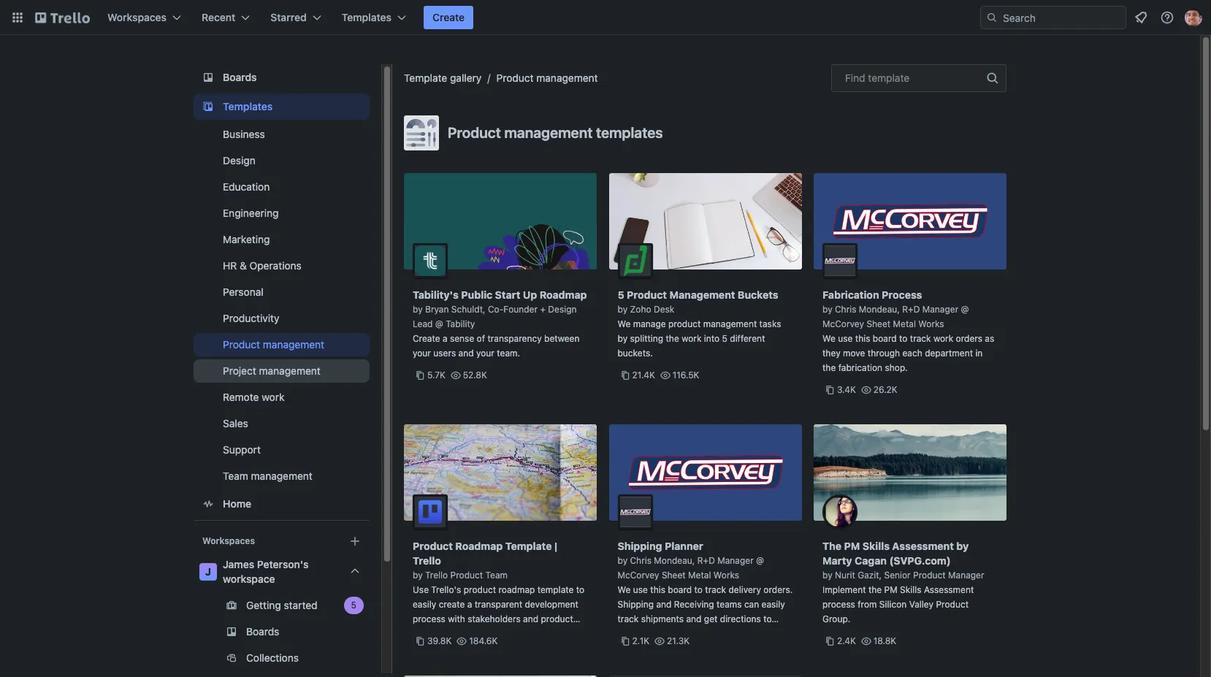 Task type: describe. For each thing, give the bounding box(es) containing it.
2 shipping from the top
[[618, 599, 654, 610]]

1 your from the left
[[413, 348, 431, 359]]

metal for shipping planner
[[688, 570, 711, 581]]

support link
[[194, 438, 370, 462]]

use
[[413, 584, 429, 595]]

and up shipments
[[656, 599, 672, 610]]

bryan schuldt, co-founder + design lead @ tability image
[[413, 243, 448, 278]]

find
[[845, 72, 865, 84]]

home
[[223, 498, 251, 510]]

product up project
[[223, 338, 260, 351]]

1 vertical spatial product management link
[[194, 333, 370, 357]]

lead
[[413, 319, 433, 329]]

tability's
[[413, 289, 459, 301]]

template inside product roadmap template | trello by trello product team use trello's product roadmap template to easily create a transparent development process with stakeholders and product owners.
[[505, 540, 552, 552]]

getting started
[[246, 599, 318, 611]]

0 notifications image
[[1132, 9, 1150, 26]]

1 vertical spatial assessment
[[924, 584, 974, 595]]

1 forward image from the top
[[367, 597, 384, 614]]

the inside the pm skills assessment by marty cagan (svpg.com) by nurit gazit, senior product manager implement the pm skills assessment process from silicon valley product group.
[[869, 584, 882, 595]]

0 horizontal spatial product
[[464, 584, 496, 595]]

1 horizontal spatial product management
[[496, 72, 598, 84]]

from
[[858, 599, 877, 610]]

j
[[205, 565, 211, 578]]

manager for fabrication process
[[923, 304, 959, 315]]

chris for shipping
[[630, 555, 652, 566]]

1 horizontal spatial product
[[541, 614, 573, 625]]

template gallery
[[404, 72, 482, 84]]

collections
[[246, 652, 299, 664]]

forward image inside collections link
[[367, 649, 384, 667]]

to inside product roadmap template | trello by trello product team use trello's product roadmap template to easily create a transparent development process with stakeholders and product owners.
[[576, 584, 585, 595]]

0 horizontal spatial track
[[618, 614, 639, 625]]

track for planner
[[705, 584, 726, 595]]

mccorvey for shipping planner
[[618, 570, 659, 581]]

james
[[223, 558, 254, 571]]

|
[[554, 540, 557, 552]]

trello's
[[431, 584, 461, 595]]

sales
[[223, 417, 248, 430]]

remote work
[[223, 391, 285, 403]]

engineering
[[223, 207, 279, 219]]

shipping planner by chris mondeau, r+d manager @ mccorvey sheet metal works we use this board to track delivery orders. shipping and receiving teams can easily track shipments and get directions to deliver products.
[[618, 540, 793, 639]]

product right gallery
[[496, 72, 534, 84]]

home link
[[194, 491, 370, 517]]

planner
[[665, 540, 703, 552]]

manager inside the pm skills assessment by marty cagan (svpg.com) by nurit gazit, senior product manager implement the pm skills assessment process from silicon valley product group.
[[948, 570, 984, 581]]

2 your from the left
[[476, 348, 495, 359]]

use for fabrication
[[838, 333, 853, 344]]

39.8k
[[427, 636, 452, 647]]

0 horizontal spatial design
[[223, 154, 256, 167]]

product inside '5 product management buckets by zoho desk we manage product management tasks by splitting the work into 5 different buckets.'
[[668, 319, 701, 329]]

and down 'receiving'
[[686, 614, 702, 625]]

@ inside tability's public start up roadmap by bryan schuldt, co-founder + design lead @ tability create a sense of transparency between your users and your team.
[[435, 319, 443, 329]]

sense
[[450, 333, 474, 344]]

manage
[[633, 319, 666, 329]]

productivity link
[[194, 307, 370, 330]]

works for planner
[[714, 570, 739, 581]]

templates
[[596, 124, 663, 141]]

the inside '5 product management buckets by zoho desk we manage product management tasks by splitting the work into 5 different buckets.'
[[666, 333, 679, 344]]

starred button
[[262, 6, 330, 29]]

0 vertical spatial assessment
[[892, 540, 954, 552]]

into
[[704, 333, 720, 344]]

get
[[704, 614, 718, 625]]

create
[[439, 599, 465, 610]]

product inside '5 product management buckets by zoho desk we manage product management tasks by splitting the work into 5 different buckets.'
[[627, 289, 667, 301]]

21.4k
[[632, 370, 655, 381]]

easily inside shipping planner by chris mondeau, r+d manager @ mccorvey sheet metal works we use this board to track delivery orders. shipping and receiving teams can easily track shipments and get directions to deliver products.
[[762, 599, 785, 610]]

transparency
[[488, 333, 542, 344]]

between
[[544, 333, 580, 344]]

1 vertical spatial 5
[[722, 333, 728, 344]]

james peterson (jamespeterson93) image
[[1185, 9, 1203, 26]]

tability's public start up roadmap by bryan schuldt, co-founder + design lead @ tability create a sense of transparency between your users and your team.
[[413, 289, 587, 359]]

remote
[[223, 391, 259, 403]]

up
[[523, 289, 537, 301]]

templates inside dropdown button
[[342, 11, 392, 23]]

this for fabrication
[[855, 333, 870, 344]]

orders
[[956, 333, 983, 344]]

management
[[670, 289, 735, 301]]

founder
[[504, 304, 538, 315]]

bryan
[[425, 304, 449, 315]]

chris for fabrication
[[835, 304, 857, 315]]

116.5k
[[673, 370, 700, 381]]

1 vertical spatial templates
[[223, 100, 273, 113]]

hr & operations link
[[194, 254, 370, 278]]

cagan
[[855, 555, 887, 567]]

templates button
[[333, 6, 415, 29]]

move
[[843, 348, 865, 359]]

nurit gazit, senior product manager image
[[823, 495, 858, 530]]

26.2k
[[874, 384, 898, 395]]

splitting
[[630, 333, 663, 344]]

easily inside product roadmap template | trello by trello product team use trello's product roadmap template to easily create a transparent development process with stakeholders and product owners.
[[413, 599, 436, 610]]

marty
[[823, 555, 852, 567]]

team inside product roadmap template | trello by trello product team use trello's product roadmap template to easily create a transparent development process with stakeholders and product owners.
[[486, 570, 508, 581]]

product down (svpg.com) at the bottom of page
[[913, 570, 946, 581]]

21.3k
[[667, 636, 690, 647]]

0 vertical spatial skills
[[863, 540, 890, 552]]

recent
[[202, 11, 235, 23]]

by inside product roadmap template | trello by trello product team use trello's product roadmap template to easily create a transparent development process with stakeholders and product owners.
[[413, 570, 423, 581]]

mccorvey for fabrication process
[[823, 319, 864, 329]]

owners.
[[413, 628, 445, 639]]

buckets.
[[618, 348, 653, 359]]

of
[[477, 333, 485, 344]]

0 horizontal spatial work
[[262, 391, 285, 403]]

tability
[[446, 319, 475, 329]]

each
[[903, 348, 923, 359]]

co-
[[488, 304, 504, 315]]

track for process
[[910, 333, 931, 344]]

gazit,
[[858, 570, 882, 581]]

team inside team management link
[[223, 470, 248, 482]]

group.
[[823, 614, 851, 625]]

1 vertical spatial product management
[[223, 338, 324, 351]]

create a workspace image
[[346, 533, 364, 550]]

1 boards link from the top
[[194, 64, 370, 91]]

@ for fabrication process
[[961, 304, 969, 315]]

sheet for planner
[[662, 570, 686, 581]]

1 horizontal spatial workspaces
[[202, 536, 255, 546]]

primary element
[[0, 0, 1211, 35]]

board for planner
[[668, 584, 692, 595]]

Find template field
[[831, 64, 1007, 92]]

product right valley
[[936, 599, 969, 610]]

1 vertical spatial pm
[[884, 584, 898, 595]]

and inside product roadmap template | trello by trello product team use trello's product roadmap template to easily create a transparent development process with stakeholders and product owners.
[[523, 614, 538, 625]]

personal
[[223, 286, 264, 298]]

by inside shipping planner by chris mondeau, r+d manager @ mccorvey sheet metal works we use this board to track delivery orders. shipping and receiving teams can easily track shipments and get directions to deliver products.
[[618, 555, 628, 566]]

different
[[730, 333, 765, 344]]

marketing link
[[194, 228, 370, 251]]

roadmap inside product roadmap template | trello by trello product team use trello's product roadmap template to easily create a transparent development process with stakeholders and product owners.
[[455, 540, 503, 552]]

to inside fabrication process by chris mondeau, r+d manager @ mccorvey sheet metal works we use this board to track work orders as they move through each department in the fabrication shop.
[[899, 333, 908, 344]]

deliver
[[618, 628, 645, 639]]

design inside tability's public start up roadmap by bryan schuldt, co-founder + design lead @ tability create a sense of transparency between your users and your team.
[[548, 304, 577, 315]]

we for shipping planner
[[618, 584, 631, 595]]

products.
[[648, 628, 687, 639]]

as
[[985, 333, 995, 344]]

@ for shipping planner
[[756, 555, 764, 566]]

zoho
[[630, 304, 651, 315]]

0 vertical spatial product management link
[[496, 72, 598, 84]]

department
[[925, 348, 973, 359]]

schuldt,
[[451, 304, 486, 315]]

delivery
[[729, 584, 761, 595]]

metal for fabrication process
[[893, 319, 916, 329]]

process inside product roadmap template | trello by trello product team use trello's product roadmap template to easily create a transparent development process with stakeholders and product owners.
[[413, 614, 446, 625]]

project management link
[[194, 359, 370, 383]]

marketing
[[223, 233, 270, 245]]

by inside fabrication process by chris mondeau, r+d manager @ mccorvey sheet metal works we use this board to track work orders as they move through each department in the fabrication shop.
[[823, 304, 833, 315]]

development
[[525, 599, 579, 610]]

work inside fabrication process by chris mondeau, r+d manager @ mccorvey sheet metal works we use this board to track work orders as they move through each department in the fabrication shop.
[[934, 333, 954, 344]]

shop.
[[885, 362, 908, 373]]

works for process
[[919, 319, 944, 329]]

0 horizontal spatial template
[[404, 72, 447, 84]]

2.4k
[[837, 636, 856, 647]]

1 vertical spatial trello
[[425, 570, 448, 581]]



Task type: locate. For each thing, give the bounding box(es) containing it.
pm right the
[[844, 540, 860, 552]]

mccorvey down fabrication
[[823, 319, 864, 329]]

184.6k
[[469, 636, 498, 647]]

by
[[413, 304, 423, 315], [618, 304, 628, 315], [823, 304, 833, 315], [618, 333, 628, 344], [957, 540, 969, 552], [618, 555, 628, 566], [413, 570, 423, 581], [823, 570, 833, 581]]

home image
[[199, 495, 217, 513]]

education
[[223, 180, 270, 193]]

mondeau, down process
[[859, 304, 900, 315]]

1 vertical spatial metal
[[688, 570, 711, 581]]

1 vertical spatial process
[[413, 614, 446, 625]]

0 vertical spatial a
[[443, 333, 448, 344]]

we inside shipping planner by chris mondeau, r+d manager @ mccorvey sheet metal works we use this board to track delivery orders. shipping and receiving teams can easily track shipments and get directions to deliver products.
[[618, 584, 631, 595]]

team management
[[223, 470, 313, 482]]

the right the splitting
[[666, 333, 679, 344]]

product down desk on the top
[[668, 319, 701, 329]]

r+d inside shipping planner by chris mondeau, r+d manager @ mccorvey sheet metal works we use this board to track delivery orders. shipping and receiving teams can easily track shipments and get directions to deliver products.
[[698, 555, 715, 566]]

use inside fabrication process by chris mondeau, r+d manager @ mccorvey sheet metal works we use this board to track work orders as they move through each department in the fabrication shop.
[[838, 333, 853, 344]]

0 horizontal spatial use
[[633, 584, 648, 595]]

templates up "business"
[[223, 100, 273, 113]]

search image
[[986, 12, 998, 23]]

create
[[433, 11, 465, 23], [413, 333, 440, 344]]

@ inside fabrication process by chris mondeau, r+d manager @ mccorvey sheet metal works we use this board to track work orders as they move through each department in the fabrication shop.
[[961, 304, 969, 315]]

work inside '5 product management buckets by zoho desk we manage product management tasks by splitting the work into 5 different buckets.'
[[682, 333, 702, 344]]

your left 'users'
[[413, 348, 431, 359]]

skills
[[863, 540, 890, 552], [900, 584, 922, 595]]

0 vertical spatial team
[[223, 470, 248, 482]]

0 vertical spatial sheet
[[867, 319, 891, 329]]

0 horizontal spatial roadmap
[[455, 540, 503, 552]]

@ inside shipping planner by chris mondeau, r+d manager @ mccorvey sheet metal works we use this board to track delivery orders. shipping and receiving teams can easily track shipments and get directions to deliver products.
[[756, 555, 764, 566]]

+
[[540, 304, 546, 315]]

easily
[[413, 599, 436, 610], [762, 599, 785, 610]]

1 vertical spatial create
[[413, 333, 440, 344]]

1 vertical spatial product
[[464, 584, 496, 595]]

product down the development at the left bottom of the page
[[541, 614, 573, 625]]

chris mondeau, r+d manager @ mccorvey sheet metal works image
[[823, 243, 858, 278], [618, 495, 653, 530]]

2 easily from the left
[[762, 599, 785, 610]]

boards link down getting started
[[194, 620, 370, 644]]

this for shipping
[[650, 584, 666, 595]]

recent button
[[193, 6, 259, 29]]

0 horizontal spatial templates
[[223, 100, 273, 113]]

@ up delivery at the right bottom of the page
[[756, 555, 764, 566]]

this up move at the right of the page
[[855, 333, 870, 344]]

in
[[976, 348, 983, 359]]

remote work link
[[194, 386, 370, 409]]

templates link
[[194, 94, 370, 120]]

process up group.
[[823, 599, 855, 610]]

1 vertical spatial @
[[435, 319, 443, 329]]

0 vertical spatial product management
[[496, 72, 598, 84]]

1 vertical spatial forward image
[[367, 649, 384, 667]]

1 vertical spatial this
[[650, 584, 666, 595]]

5 down zoho desk image
[[618, 289, 624, 301]]

chris inside shipping planner by chris mondeau, r+d manager @ mccorvey sheet metal works we use this board to track delivery orders. shipping and receiving teams can easily track shipments and get directions to deliver products.
[[630, 555, 652, 566]]

nurit
[[835, 570, 855, 581]]

design down "business"
[[223, 154, 256, 167]]

sheet inside fabrication process by chris mondeau, r+d manager @ mccorvey sheet metal works we use this board to track work orders as they move through each department in the fabrication shop.
[[867, 319, 891, 329]]

1 horizontal spatial easily
[[762, 599, 785, 610]]

0 horizontal spatial template
[[537, 584, 574, 595]]

product management up product management templates
[[496, 72, 598, 84]]

product
[[496, 72, 534, 84], [448, 124, 501, 141], [627, 289, 667, 301], [223, 338, 260, 351], [413, 540, 453, 552], [450, 570, 483, 581], [913, 570, 946, 581], [936, 599, 969, 610]]

1 horizontal spatial design
[[548, 304, 577, 315]]

to up 'receiving'
[[694, 584, 703, 595]]

peterson's
[[257, 558, 309, 571]]

easily down use
[[413, 599, 436, 610]]

templates
[[342, 11, 392, 23], [223, 100, 273, 113]]

a right the create
[[467, 599, 472, 610]]

0 vertical spatial workspaces
[[107, 11, 167, 23]]

mondeau, for planner
[[654, 555, 695, 566]]

0 horizontal spatial r+d
[[698, 555, 715, 566]]

to right directions
[[764, 614, 772, 625]]

product up zoho
[[627, 289, 667, 301]]

1 vertical spatial skills
[[900, 584, 922, 595]]

manager down (svpg.com) at the bottom of page
[[948, 570, 984, 581]]

team down support
[[223, 470, 248, 482]]

shipping up deliver
[[618, 599, 654, 610]]

0 vertical spatial template
[[868, 72, 910, 84]]

manager for shipping planner
[[718, 555, 754, 566]]

boards link up templates link
[[194, 64, 370, 91]]

2 boards link from the top
[[194, 620, 370, 644]]

your down of
[[476, 348, 495, 359]]

product up transparent
[[464, 584, 496, 595]]

1 horizontal spatial pm
[[884, 584, 898, 595]]

manager up delivery at the right bottom of the page
[[718, 555, 754, 566]]

by inside tability's public start up roadmap by bryan schuldt, co-founder + design lead @ tability create a sense of transparency between your users and your team.
[[413, 304, 423, 315]]

1 easily from the left
[[413, 599, 436, 610]]

operations
[[250, 259, 302, 272]]

sheet inside shipping planner by chris mondeau, r+d manager @ mccorvey sheet metal works we use this board to track delivery orders. shipping and receiving teams can easily track shipments and get directions to deliver products.
[[662, 570, 686, 581]]

metal down process
[[893, 319, 916, 329]]

the down the they
[[823, 362, 836, 373]]

sheet for process
[[867, 319, 891, 329]]

template gallery link
[[404, 72, 482, 84]]

gallery
[[450, 72, 482, 84]]

a inside tability's public start up roadmap by bryan schuldt, co-founder + design lead @ tability create a sense of transparency between your users and your team.
[[443, 333, 448, 344]]

0 vertical spatial forward image
[[367, 597, 384, 614]]

template board image
[[199, 98, 217, 115]]

workspaces inside workspaces dropdown button
[[107, 11, 167, 23]]

manager inside shipping planner by chris mondeau, r+d manager @ mccorvey sheet metal works we use this board to track delivery orders. shipping and receiving teams can easily track shipments and get directions to deliver products.
[[718, 555, 754, 566]]

r+d for process
[[902, 304, 920, 315]]

and down sense
[[458, 348, 474, 359]]

0 vertical spatial @
[[961, 304, 969, 315]]

teams
[[717, 599, 742, 610]]

work left into
[[682, 333, 702, 344]]

mondeau, inside fabrication process by chris mondeau, r+d manager @ mccorvey sheet metal works we use this board to track work orders as they move through each department in the fabrication shop.
[[859, 304, 900, 315]]

they
[[823, 348, 841, 359]]

started
[[284, 599, 318, 611]]

template left gallery
[[404, 72, 447, 84]]

create down lead
[[413, 333, 440, 344]]

use for shipping
[[633, 584, 648, 595]]

5 for 5
[[351, 600, 357, 611]]

2 horizontal spatial product
[[668, 319, 701, 329]]

boards down getting
[[246, 625, 279, 638]]

template left |
[[505, 540, 552, 552]]

we inside '5 product management buckets by zoho desk we manage product management tasks by splitting the work into 5 different buckets.'
[[618, 319, 631, 329]]

a up 'users'
[[443, 333, 448, 344]]

productivity
[[223, 312, 279, 324]]

0 vertical spatial track
[[910, 333, 931, 344]]

0 vertical spatial works
[[919, 319, 944, 329]]

works inside shipping planner by chris mondeau, r+d manager @ mccorvey sheet metal works we use this board to track delivery orders. shipping and receiving teams can easily track shipments and get directions to deliver products.
[[714, 570, 739, 581]]

orders.
[[764, 584, 793, 595]]

0 horizontal spatial pm
[[844, 540, 860, 552]]

r+d down process
[[902, 304, 920, 315]]

assessment
[[892, 540, 954, 552], [924, 584, 974, 595]]

product right "product management icon"
[[448, 124, 501, 141]]

5 right started
[[351, 600, 357, 611]]

1 horizontal spatial board
[[873, 333, 897, 344]]

stakeholders
[[468, 614, 521, 625]]

trello product team image
[[413, 495, 448, 530]]

0 horizontal spatial works
[[714, 570, 739, 581]]

2 vertical spatial 5
[[351, 600, 357, 611]]

process inside the pm skills assessment by marty cagan (svpg.com) by nurit gazit, senior product manager implement the pm skills assessment process from silicon valley product group.
[[823, 599, 855, 610]]

the
[[823, 540, 842, 552]]

personal link
[[194, 281, 370, 304]]

1 shipping from the top
[[618, 540, 662, 552]]

1 vertical spatial boards link
[[194, 620, 370, 644]]

0 horizontal spatial mondeau,
[[654, 555, 695, 566]]

board inside fabrication process by chris mondeau, r+d manager @ mccorvey sheet metal works we use this board to track work orders as they move through each department in the fabrication shop.
[[873, 333, 897, 344]]

roadmap
[[499, 584, 535, 595]]

create up template gallery on the left top
[[433, 11, 465, 23]]

use up move at the right of the page
[[838, 333, 853, 344]]

template inside field
[[868, 72, 910, 84]]

metal up 'receiving'
[[688, 570, 711, 581]]

5 right into
[[722, 333, 728, 344]]

works inside fabrication process by chris mondeau, r+d manager @ mccorvey sheet metal works we use this board to track work orders as they move through each department in the fabrication shop.
[[919, 319, 944, 329]]

1 vertical spatial template
[[537, 584, 574, 595]]

(svpg.com)
[[889, 555, 951, 567]]

0 horizontal spatial product management
[[223, 338, 324, 351]]

0 horizontal spatial 5
[[351, 600, 357, 611]]

2 horizontal spatial the
[[869, 584, 882, 595]]

2 vertical spatial we
[[618, 584, 631, 595]]

2.1k
[[632, 636, 650, 647]]

use inside shipping planner by chris mondeau, r+d manager @ mccorvey sheet metal works we use this board to track delivery orders. shipping and receiving teams can easily track shipments and get directions to deliver products.
[[633, 584, 648, 595]]

0 horizontal spatial product management link
[[194, 333, 370, 357]]

1 horizontal spatial mccorvey
[[823, 319, 864, 329]]

this up shipments
[[650, 584, 666, 595]]

and down the development at the left bottom of the page
[[523, 614, 538, 625]]

0 vertical spatial we
[[618, 319, 631, 329]]

template right find
[[868, 72, 910, 84]]

and inside tability's public start up roadmap by bryan schuldt, co-founder + design lead @ tability create a sense of transparency between your users and your team.
[[458, 348, 474, 359]]

1 horizontal spatial roadmap
[[540, 289, 587, 301]]

0 horizontal spatial @
[[435, 319, 443, 329]]

track up teams
[[705, 584, 726, 595]]

product up trello's
[[450, 570, 483, 581]]

work up department
[[934, 333, 954, 344]]

2 vertical spatial @
[[756, 555, 764, 566]]

boards for 1st boards link from the bottom of the page
[[246, 625, 279, 638]]

metal
[[893, 319, 916, 329], [688, 570, 711, 581]]

0 vertical spatial template
[[404, 72, 447, 84]]

workspaces
[[107, 11, 167, 23], [202, 536, 255, 546]]

and
[[458, 348, 474, 359], [656, 599, 672, 610], [523, 614, 538, 625], [686, 614, 702, 625]]

mccorvey up shipments
[[618, 570, 659, 581]]

0 vertical spatial mccorvey
[[823, 319, 864, 329]]

chris
[[835, 304, 857, 315], [630, 555, 652, 566]]

0 horizontal spatial sheet
[[662, 570, 686, 581]]

18.8k
[[874, 636, 897, 647]]

the inside fabrication process by chris mondeau, r+d manager @ mccorvey sheet metal works we use this board to track work orders as they move through each department in the fabrication shop.
[[823, 362, 836, 373]]

0 vertical spatial create
[[433, 11, 465, 23]]

shipping
[[618, 540, 662, 552], [618, 599, 654, 610]]

2 horizontal spatial work
[[934, 333, 954, 344]]

2 vertical spatial the
[[869, 584, 882, 595]]

shipping left planner
[[618, 540, 662, 552]]

roadmap
[[540, 289, 587, 301], [455, 540, 503, 552]]

1 horizontal spatial a
[[467, 599, 472, 610]]

fabrication
[[838, 362, 883, 373]]

process
[[823, 599, 855, 610], [413, 614, 446, 625]]

directions
[[720, 614, 761, 625]]

0 vertical spatial trello
[[413, 555, 441, 567]]

1 horizontal spatial mondeau,
[[859, 304, 900, 315]]

workspaces button
[[99, 6, 190, 29]]

board up 'receiving'
[[668, 584, 692, 595]]

senior
[[884, 570, 911, 581]]

works up delivery at the right bottom of the page
[[714, 570, 739, 581]]

mccorvey inside shipping planner by chris mondeau, r+d manager @ mccorvey sheet metal works we use this board to track delivery orders. shipping and receiving teams can easily track shipments and get directions to deliver products.
[[618, 570, 659, 581]]

1 horizontal spatial 5
[[618, 289, 624, 301]]

assessment up valley
[[924, 584, 974, 595]]

create inside tability's public start up roadmap by bryan schuldt, co-founder + design lead @ tability create a sense of transparency between your users and your team.
[[413, 333, 440, 344]]

product down trello product team icon
[[413, 540, 453, 552]]

create button
[[424, 6, 474, 29]]

1 vertical spatial works
[[714, 570, 739, 581]]

the pm skills assessment by marty cagan (svpg.com) by nurit gazit, senior product manager implement the pm skills assessment process from silicon valley product group.
[[823, 540, 984, 625]]

1 vertical spatial a
[[467, 599, 472, 610]]

52.8k
[[463, 370, 487, 381]]

board up through
[[873, 333, 897, 344]]

zoho desk image
[[618, 243, 653, 278]]

business link
[[194, 123, 370, 146]]

2 forward image from the top
[[367, 649, 384, 667]]

skills up cagan
[[863, 540, 890, 552]]

tasks
[[760, 319, 781, 329]]

we
[[618, 319, 631, 329], [823, 333, 836, 344], [618, 584, 631, 595]]

chris down fabrication
[[835, 304, 857, 315]]

work down "project management"
[[262, 391, 285, 403]]

1 vertical spatial r+d
[[698, 555, 715, 566]]

mondeau, inside shipping planner by chris mondeau, r+d manager @ mccorvey sheet metal works we use this board to track delivery orders. shipping and receiving teams can easily track shipments and get directions to deliver products.
[[654, 555, 695, 566]]

product management link down productivity link
[[194, 333, 370, 357]]

0 vertical spatial pm
[[844, 540, 860, 552]]

through
[[868, 348, 900, 359]]

1 vertical spatial track
[[705, 584, 726, 595]]

5 for 5 product management buckets by zoho desk we manage product management tasks by splitting the work into 5 different buckets.
[[618, 289, 624, 301]]

@ down bryan
[[435, 319, 443, 329]]

silicon
[[879, 599, 907, 610]]

track inside fabrication process by chris mondeau, r+d manager @ mccorvey sheet metal works we use this board to track work orders as they move through each department in the fabrication shop.
[[910, 333, 931, 344]]

to up each at the bottom right of the page
[[899, 333, 908, 344]]

manager inside fabrication process by chris mondeau, r+d manager @ mccorvey sheet metal works we use this board to track work orders as they move through each department in the fabrication shop.
[[923, 304, 959, 315]]

process up owners.
[[413, 614, 446, 625]]

1 horizontal spatial metal
[[893, 319, 916, 329]]

r+d inside fabrication process by chris mondeau, r+d manager @ mccorvey sheet metal works we use this board to track work orders as they move through each department in the fabrication shop.
[[902, 304, 920, 315]]

template inside product roadmap template | trello by trello product team use trello's product roadmap template to easily create a transparent development process with stakeholders and product owners.
[[537, 584, 574, 595]]

1 horizontal spatial team
[[486, 570, 508, 581]]

1 vertical spatial board
[[668, 584, 692, 595]]

@ up orders
[[961, 304, 969, 315]]

board for process
[[873, 333, 897, 344]]

2 horizontal spatial 5
[[722, 333, 728, 344]]

project
[[223, 365, 256, 377]]

valley
[[909, 599, 934, 610]]

to up the development at the left bottom of the page
[[576, 584, 585, 595]]

chris mondeau, r+d manager @ mccorvey sheet metal works image for shipping planner
[[618, 495, 653, 530]]

with
[[448, 614, 465, 625]]

shipments
[[641, 614, 684, 625]]

roadmap up +
[[540, 289, 587, 301]]

we up deliver
[[618, 584, 631, 595]]

0 vertical spatial chris mondeau, r+d manager @ mccorvey sheet metal works image
[[823, 243, 858, 278]]

team.
[[497, 348, 520, 359]]

0 horizontal spatial easily
[[413, 599, 436, 610]]

process
[[882, 289, 922, 301]]

1 horizontal spatial templates
[[342, 11, 392, 23]]

roadmap inside tability's public start up roadmap by bryan schuldt, co-founder + design lead @ tability create a sense of transparency between your users and your team.
[[540, 289, 587, 301]]

Search field
[[998, 7, 1126, 28]]

boards right the board image
[[223, 71, 257, 83]]

create inside button
[[433, 11, 465, 23]]

1 horizontal spatial use
[[838, 333, 853, 344]]

trello up trello's
[[425, 570, 448, 581]]

start
[[495, 289, 520, 301]]

we down zoho
[[618, 319, 631, 329]]

templates right starred 'popup button'
[[342, 11, 392, 23]]

1 vertical spatial use
[[633, 584, 648, 595]]

works up department
[[919, 319, 944, 329]]

r+d down planner
[[698, 555, 715, 566]]

starred
[[271, 11, 307, 23]]

1 vertical spatial design
[[548, 304, 577, 315]]

metal inside fabrication process by chris mondeau, r+d manager @ mccorvey sheet metal works we use this board to track work orders as they move through each department in the fabrication shop.
[[893, 319, 916, 329]]

roadmap up trello's
[[455, 540, 503, 552]]

collections link
[[194, 647, 384, 670]]

1 horizontal spatial template
[[868, 72, 910, 84]]

0 horizontal spatial workspaces
[[107, 11, 167, 23]]

a inside product roadmap template | trello by trello product team use trello's product roadmap template to easily create a transparent development process with stakeholders and product owners.
[[467, 599, 472, 610]]

manager up orders
[[923, 304, 959, 315]]

0 vertical spatial shipping
[[618, 540, 662, 552]]

sales link
[[194, 412, 370, 435]]

management inside '5 product management buckets by zoho desk we manage product management tasks by splitting the work into 5 different buckets.'
[[703, 319, 757, 329]]

this inside shipping planner by chris mondeau, r+d manager @ mccorvey sheet metal works we use this board to track delivery orders. shipping and receiving teams can easily track shipments and get directions to deliver products.
[[650, 584, 666, 595]]

sheet up through
[[867, 319, 891, 329]]

pm
[[844, 540, 860, 552], [884, 584, 898, 595]]

chris inside fabrication process by chris mondeau, r+d manager @ mccorvey sheet metal works we use this board to track work orders as they move through each department in the fabrication shop.
[[835, 304, 857, 315]]

1 horizontal spatial product management link
[[496, 72, 598, 84]]

template up the development at the left bottom of the page
[[537, 584, 574, 595]]

the down gazit,
[[869, 584, 882, 595]]

track up each at the bottom right of the page
[[910, 333, 931, 344]]

we for fabrication process
[[823, 333, 836, 344]]

boards for 1st boards link from the top of the page
[[223, 71, 257, 83]]

mondeau, down planner
[[654, 555, 695, 566]]

mondeau, for process
[[859, 304, 900, 315]]

1 horizontal spatial sheet
[[867, 319, 891, 329]]

1 vertical spatial mccorvey
[[618, 570, 659, 581]]

skills up valley
[[900, 584, 922, 595]]

a
[[443, 333, 448, 344], [467, 599, 472, 610]]

1 vertical spatial sheet
[[662, 570, 686, 581]]

this inside fabrication process by chris mondeau, r+d manager @ mccorvey sheet metal works we use this board to track work orders as they move through each department in the fabrication shop.
[[855, 333, 870, 344]]

product management link up product management templates
[[496, 72, 598, 84]]

forward image
[[367, 597, 384, 614], [367, 649, 384, 667]]

product management icon image
[[404, 115, 439, 150]]

1 vertical spatial chris
[[630, 555, 652, 566]]

easily down 'orders.'
[[762, 599, 785, 610]]

0 horizontal spatial process
[[413, 614, 446, 625]]

hr
[[223, 259, 237, 272]]

product management up "project management"
[[223, 338, 324, 351]]

1 vertical spatial boards
[[246, 625, 279, 638]]

team management link
[[194, 465, 370, 488]]

assessment up (svpg.com) at the bottom of page
[[892, 540, 954, 552]]

open information menu image
[[1160, 10, 1175, 25]]

0 vertical spatial use
[[838, 333, 853, 344]]

1 vertical spatial chris mondeau, r+d manager @ mccorvey sheet metal works image
[[618, 495, 653, 530]]

design right +
[[548, 304, 577, 315]]

getting
[[246, 599, 281, 611]]

r+d for planner
[[698, 555, 715, 566]]

use up shipments
[[633, 584, 648, 595]]

mccorvey inside fabrication process by chris mondeau, r+d manager @ mccorvey sheet metal works we use this board to track work orders as they move through each department in the fabrication shop.
[[823, 319, 864, 329]]

pm up silicon
[[884, 584, 898, 595]]

this
[[855, 333, 870, 344], [650, 584, 666, 595]]

track up deliver
[[618, 614, 639, 625]]

we up the they
[[823, 333, 836, 344]]

0 vertical spatial product
[[668, 319, 701, 329]]

board image
[[199, 69, 217, 86]]

trello up use
[[413, 555, 441, 567]]

chris up shipments
[[630, 555, 652, 566]]

your
[[413, 348, 431, 359], [476, 348, 495, 359]]

3.4k
[[837, 384, 856, 395]]

we inside fabrication process by chris mondeau, r+d manager @ mccorvey sheet metal works we use this board to track work orders as they move through each department in the fabrication shop.
[[823, 333, 836, 344]]

team up roadmap
[[486, 570, 508, 581]]

r+d
[[902, 304, 920, 315], [698, 555, 715, 566]]

0 horizontal spatial the
[[666, 333, 679, 344]]

0 horizontal spatial chris
[[630, 555, 652, 566]]

hr & operations
[[223, 259, 302, 272]]

0 horizontal spatial mccorvey
[[618, 570, 659, 581]]

board inside shipping planner by chris mondeau, r+d manager @ mccorvey sheet metal works we use this board to track delivery orders. shipping and receiving teams can easily track shipments and get directions to deliver products.
[[668, 584, 692, 595]]

1 horizontal spatial works
[[919, 319, 944, 329]]

manager
[[923, 304, 959, 315], [718, 555, 754, 566], [948, 570, 984, 581]]

1 horizontal spatial chris
[[835, 304, 857, 315]]

fabrication process by chris mondeau, r+d manager @ mccorvey sheet metal works we use this board to track work orders as they move through each department in the fabrication shop.
[[823, 289, 995, 373]]

chris mondeau, r+d manager @ mccorvey sheet metal works image for fabrication process
[[823, 243, 858, 278]]

back to home image
[[35, 6, 90, 29]]

1 horizontal spatial process
[[823, 599, 855, 610]]

sheet down planner
[[662, 570, 686, 581]]

education link
[[194, 175, 370, 199]]

template
[[404, 72, 447, 84], [505, 540, 552, 552]]

0 vertical spatial board
[[873, 333, 897, 344]]

users
[[433, 348, 456, 359]]

metal inside shipping planner by chris mondeau, r+d manager @ mccorvey sheet metal works we use this board to track delivery orders. shipping and receiving teams can easily track shipments and get directions to deliver products.
[[688, 570, 711, 581]]



Task type: vqa. For each thing, say whether or not it's contained in the screenshot.
the Filters within the filters button
no



